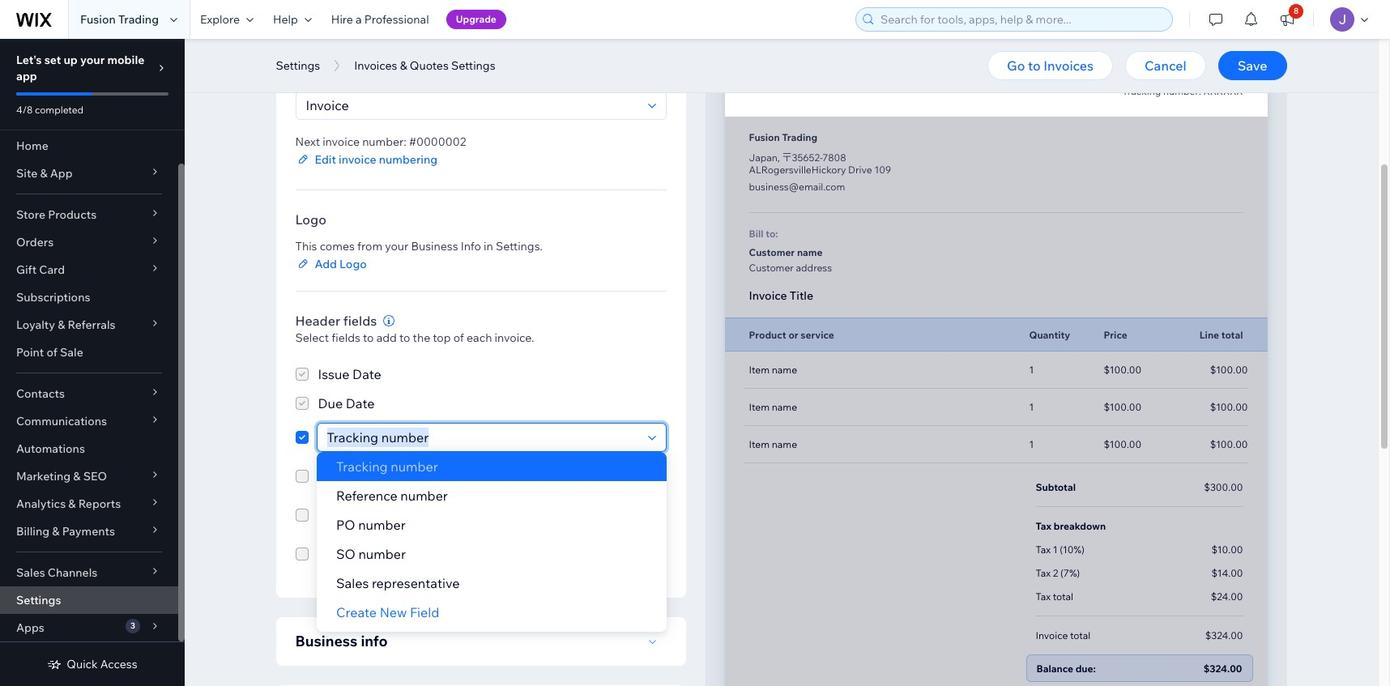 Task type: locate. For each thing, give the bounding box(es) containing it.
tax down tax 2 (7%)
[[1036, 591, 1051, 603]]

invoice for invoice title
[[749, 288, 787, 303]]

to inside button
[[1028, 58, 1041, 74]]

total down tax 2 (7%)
[[1053, 591, 1073, 603]]

trading up 〒35652-
[[782, 131, 817, 143]]

1 horizontal spatial logo
[[340, 257, 367, 271]]

2 19, from the top
[[1206, 68, 1219, 80]]

1 vertical spatial logo
[[340, 257, 367, 271]]

invoices left and
[[354, 58, 397, 73]]

1 vertical spatial trading
[[782, 131, 817, 143]]

due:
[[1076, 662, 1096, 674]]

fields down the header fields
[[332, 331, 360, 345]]

total right line
[[1221, 329, 1243, 341]]

sales inside 'sales channels' popup button
[[16, 565, 45, 580]]

1 vertical spatial total
[[1053, 591, 1073, 603]]

0 vertical spatial logo
[[295, 211, 326, 228]]

settings for settings link in the bottom left of the page
[[16, 593, 61, 608]]

1 vertical spatial customer
[[749, 262, 794, 274]]

business@email.com
[[749, 181, 845, 193]]

home link
[[0, 132, 178, 160]]

to left the
[[399, 331, 410, 345]]

0 vertical spatial 19,
[[1206, 51, 1219, 63]]

your
[[80, 53, 105, 67], [385, 239, 409, 254]]

or
[[789, 329, 798, 341]]

1 vertical spatial 2023
[[1221, 68, 1243, 80]]

0 horizontal spatial of
[[47, 345, 57, 360]]

2 item from the top
[[749, 401, 770, 413]]

0 vertical spatial dec
[[1185, 51, 1203, 63]]

invoice down next invoice number: #0000002
[[339, 152, 376, 167]]

0 vertical spatial your
[[80, 53, 105, 67]]

add
[[315, 257, 337, 271]]

fusion inside fusion trading japan, 〒35652-7808 alrogersvillehickory drive 109 business@email.com
[[749, 131, 780, 143]]

0 vertical spatial fields
[[343, 313, 377, 329]]

0 horizontal spatial invoice
[[749, 288, 787, 303]]

customer down to:
[[749, 246, 795, 258]]

1 vertical spatial date:
[[1159, 68, 1183, 80]]

settings inside settings button
[[276, 58, 320, 73]]

trading for fusion trading japan, 〒35652-7808 alrogersvillehickory drive 109 business@email.com
[[782, 131, 817, 143]]

1 vertical spatial fusion
[[749, 131, 780, 143]]

0 vertical spatial fusion
[[80, 12, 116, 27]]

0 vertical spatial $324.00
[[1205, 629, 1243, 642]]

store products button
[[0, 201, 178, 228]]

number right and
[[425, 58, 473, 75]]

number: down "cancel" "button"
[[1163, 85, 1201, 97]]

4 tax from the top
[[1036, 591, 1051, 603]]

0 horizontal spatial settings
[[16, 593, 61, 608]]

settings button
[[268, 53, 328, 78]]

select fields to add to the top of each invoice.
[[295, 331, 534, 345]]

4/8
[[16, 104, 33, 116]]

select
[[295, 331, 329, 345]]

1 vertical spatial your
[[385, 239, 409, 254]]

number for reference number
[[400, 488, 448, 504]]

0 vertical spatial item
[[749, 364, 770, 376]]

site & app
[[16, 166, 73, 181]]

1 horizontal spatial trading
[[782, 131, 817, 143]]

po
[[336, 517, 355, 533]]

date: right issue
[[1159, 51, 1183, 63]]

& inside popup button
[[52, 524, 60, 539]]

number right reference
[[400, 488, 448, 504]]

list box
[[317, 452, 667, 598]]

1 vertical spatial item name
[[749, 401, 797, 413]]

of right top
[[453, 331, 464, 345]]

total for invoice total
[[1070, 629, 1091, 642]]

invoices inside button
[[1044, 58, 1094, 74]]

1 vertical spatial invoice
[[339, 152, 376, 167]]

1 vertical spatial fields
[[332, 331, 360, 345]]

1 vertical spatial dec
[[1185, 68, 1203, 80]]

dec right issue
[[1185, 51, 1203, 63]]

1 horizontal spatial #0000002
[[1186, 32, 1243, 46]]

create new field
[[336, 604, 439, 621]]

tax for tax total
[[1036, 591, 1051, 603]]

& right billing
[[52, 524, 60, 539]]

0 horizontal spatial invoices
[[354, 58, 397, 73]]

#0000002 up numbering
[[409, 134, 466, 149]]

tax up tax 2 (7%)
[[1036, 544, 1051, 556]]

your right from
[[385, 239, 409, 254]]

product or service
[[749, 329, 834, 341]]

analytics
[[16, 497, 66, 511]]

list box containing reference number
[[317, 452, 667, 598]]

line total
[[1200, 329, 1243, 341]]

0 vertical spatial invoice
[[749, 288, 787, 303]]

to left add
[[363, 331, 374, 345]]

1 horizontal spatial settings
[[276, 58, 320, 73]]

2 vertical spatial item
[[749, 438, 770, 450]]

completed
[[35, 104, 84, 116]]

site & app button
[[0, 160, 178, 187]]

sales inside list box
[[336, 575, 369, 591]]

&
[[400, 58, 407, 73], [40, 166, 47, 181], [58, 318, 65, 332], [73, 469, 81, 484], [68, 497, 76, 511], [52, 524, 60, 539]]

let's
[[16, 53, 42, 67]]

sales up create at the left of page
[[336, 575, 369, 591]]

service
[[801, 329, 834, 341]]

sales channels button
[[0, 559, 178, 587]]

invoice for invoice total
[[1036, 629, 1068, 642]]

3 choose a field field from the top
[[322, 501, 643, 529]]

1 vertical spatial #0000002
[[409, 134, 466, 149]]

#0000002
[[1186, 32, 1243, 46], [409, 134, 466, 149]]

number down "reference number"
[[358, 517, 406, 533]]

quick access
[[67, 657, 137, 672]]

& right site
[[40, 166, 47, 181]]

2 vertical spatial total
[[1070, 629, 1091, 642]]

invoice title
[[749, 288, 813, 303]]

create new field button
[[336, 603, 439, 622]]

None checkbox
[[295, 423, 308, 452], [295, 462, 308, 491], [295, 501, 308, 530], [295, 423, 308, 452], [295, 462, 308, 491], [295, 501, 308, 530]]

fusion for fusion trading japan, 〒35652-7808 alrogersvillehickory drive 109 business@email.com
[[749, 131, 780, 143]]

0 horizontal spatial fusion
[[80, 12, 116, 27]]

drive
[[848, 164, 872, 176]]

0 vertical spatial 2023
[[1221, 51, 1243, 63]]

total up due:
[[1070, 629, 1091, 642]]

info
[[361, 632, 388, 651]]

1 vertical spatial 19,
[[1206, 68, 1219, 80]]

card
[[39, 262, 65, 277]]

invoice total
[[1036, 629, 1091, 642]]

store
[[16, 207, 45, 222]]

1 vertical spatial business
[[295, 632, 358, 651]]

up
[[64, 53, 78, 67]]

fusion
[[80, 12, 116, 27], [749, 131, 780, 143]]

& left seo
[[73, 469, 81, 484]]

breakdown
[[1054, 520, 1106, 532]]

1 customer from the top
[[749, 246, 795, 258]]

& inside button
[[400, 58, 407, 73]]

number: up edit invoice numbering button
[[362, 134, 406, 149]]

logo up this at the left of the page
[[295, 211, 326, 228]]

subscriptions link
[[0, 284, 178, 311]]

fields up add
[[343, 313, 377, 329]]

2 horizontal spatial to
[[1028, 58, 1041, 74]]

0 horizontal spatial number:
[[362, 134, 406, 149]]

$324.00
[[1205, 629, 1243, 642], [1204, 662, 1242, 674]]

item
[[749, 364, 770, 376], [749, 401, 770, 413], [749, 438, 770, 450]]

business info
[[295, 632, 388, 651]]

& left quotes
[[400, 58, 407, 73]]

settings inside settings link
[[16, 593, 61, 608]]

referrals
[[68, 318, 116, 332]]

0 vertical spatial item name
[[749, 364, 797, 376]]

0 vertical spatial total
[[1221, 329, 1243, 341]]

0 horizontal spatial logo
[[295, 211, 326, 228]]

invoices & quotes settings
[[354, 58, 495, 73]]

of
[[453, 331, 464, 345], [47, 345, 57, 360]]

top
[[433, 331, 451, 345]]

marketing & seo button
[[0, 463, 178, 490]]

line
[[1200, 329, 1219, 341]]

dec right due
[[1185, 68, 1203, 80]]

0 vertical spatial customer
[[749, 246, 795, 258]]

Search for tools, apps, help & more... field
[[876, 8, 1167, 31]]

1 tax from the top
[[1036, 520, 1052, 532]]

1 vertical spatial invoice
[[1036, 629, 1068, 642]]

invoice inside button
[[339, 152, 376, 167]]

1 horizontal spatial your
[[385, 239, 409, 254]]

number
[[425, 58, 473, 75], [400, 488, 448, 504], [358, 517, 406, 533], [358, 546, 406, 562]]

app
[[16, 69, 37, 83]]

loyalty
[[16, 318, 55, 332]]

1 vertical spatial $324.00
[[1204, 662, 1242, 674]]

sales for sales channels
[[16, 565, 45, 580]]

0 horizontal spatial sales
[[16, 565, 45, 580]]

3 tax from the top
[[1036, 567, 1051, 579]]

None field
[[301, 92, 643, 119]]

sales down billing
[[16, 565, 45, 580]]

2 item name from the top
[[749, 401, 797, 413]]

tax for tax breakdown
[[1036, 520, 1052, 532]]

business up add logo button
[[411, 239, 458, 254]]

2 tax from the top
[[1036, 544, 1051, 556]]

your right up
[[80, 53, 105, 67]]

go to invoices button
[[988, 51, 1113, 80]]

business down create at the left of page
[[295, 632, 358, 651]]

3
[[130, 621, 135, 631]]

gift
[[16, 262, 37, 277]]

orders button
[[0, 228, 178, 256]]

0 horizontal spatial your
[[80, 53, 105, 67]]

invoice up edit
[[323, 134, 360, 149]]

field
[[410, 604, 439, 621]]

1 horizontal spatial business
[[411, 239, 458, 254]]

2 horizontal spatial settings
[[451, 58, 495, 73]]

in
[[484, 239, 493, 254]]

numbering
[[379, 152, 438, 167]]

logo down comes
[[340, 257, 367, 271]]

tax up tax 1 (10%)
[[1036, 520, 1052, 532]]

invoices
[[1044, 58, 1094, 74], [354, 58, 397, 73]]

name inside bill to: customer name customer address
[[797, 246, 823, 258]]

customer up invoice title
[[749, 262, 794, 274]]

japan,
[[749, 151, 780, 164]]

this comes from your business info in settings.
[[295, 239, 543, 254]]

invoice up balance
[[1036, 629, 1068, 642]]

1 horizontal spatial number:
[[1163, 85, 1201, 97]]

0 horizontal spatial business
[[295, 632, 358, 651]]

fusion up mobile
[[80, 12, 116, 27]]

& for site
[[40, 166, 47, 181]]

1 horizontal spatial fusion
[[749, 131, 780, 143]]

1 2023 from the top
[[1221, 51, 1243, 63]]

number down po number
[[358, 546, 406, 562]]

price
[[1104, 329, 1127, 341]]

1 horizontal spatial invoices
[[1044, 58, 1094, 74]]

alrogersvillehickory
[[749, 164, 846, 176]]

0 vertical spatial number:
[[1163, 85, 1201, 97]]

invoice left title
[[749, 288, 787, 303]]

business
[[411, 239, 458, 254], [295, 632, 358, 651]]

8 button
[[1269, 0, 1305, 39]]

trading inside fusion trading japan, 〒35652-7808 alrogersvillehickory drive 109 business@email.com
[[782, 131, 817, 143]]

0 vertical spatial #0000002
[[1186, 32, 1243, 46]]

subtotal
[[1036, 481, 1076, 493]]

settings inside invoices & quotes settings button
[[451, 58, 495, 73]]

trading up mobile
[[118, 12, 159, 27]]

of left sale
[[47, 345, 57, 360]]

option
[[317, 452, 667, 481]]

fields
[[343, 313, 377, 329], [332, 331, 360, 345]]

help button
[[263, 0, 321, 39]]

0 vertical spatial invoice
[[323, 134, 360, 149]]

comes
[[320, 239, 355, 254]]

add logo
[[315, 257, 367, 271]]

so
[[336, 546, 356, 562]]

bill to: customer name customer address
[[749, 228, 832, 274]]

quantity
[[1029, 329, 1070, 341]]

date: right due
[[1159, 68, 1183, 80]]

invoice
[[749, 288, 787, 303], [1036, 629, 1068, 642]]

& left reports
[[68, 497, 76, 511]]

〒35652-
[[782, 151, 822, 164]]

fusion trading japan, 〒35652-7808 alrogersvillehickory drive 109 business@email.com
[[749, 131, 891, 193]]

settings down help button
[[276, 58, 320, 73]]

tax left the 2 in the bottom of the page
[[1036, 567, 1051, 579]]

0 vertical spatial date:
[[1159, 51, 1183, 63]]

sale
[[60, 345, 83, 360]]

your inside the let's set up your mobile app
[[80, 53, 105, 67]]

apps
[[16, 621, 44, 635]]

& for billing
[[52, 524, 60, 539]]

0 horizontal spatial trading
[[118, 12, 159, 27]]

fusion up japan,
[[749, 131, 780, 143]]

2 vertical spatial item name
[[749, 438, 797, 450]]

#0000002 inside #0000002 issue date: dec 19, 2023 due date: dec 19, 2023 tracking number: xxxxxx
[[1186, 32, 1243, 46]]

settings up the apps
[[16, 593, 61, 608]]

fields for header
[[343, 313, 377, 329]]

1 horizontal spatial sales
[[336, 575, 369, 591]]

& for marketing
[[73, 469, 81, 484]]

sales
[[16, 565, 45, 580], [336, 575, 369, 591]]

invoices right go
[[1044, 58, 1094, 74]]

2 customer from the top
[[749, 262, 794, 274]]

None checkbox
[[295, 365, 381, 384], [295, 394, 375, 413], [295, 540, 308, 569], [295, 365, 381, 384], [295, 394, 375, 413], [295, 540, 308, 569]]

to right go
[[1028, 58, 1041, 74]]

& right the loyalty
[[58, 318, 65, 332]]

to:
[[766, 228, 778, 240]]

1 vertical spatial item
[[749, 401, 770, 413]]

Choose a field field
[[322, 424, 643, 451], [322, 463, 643, 490], [322, 501, 643, 529], [322, 540, 643, 568]]

$324.00 for invoice total
[[1205, 629, 1243, 642]]

#0000002 up save button
[[1186, 32, 1243, 46]]

0 vertical spatial trading
[[118, 12, 159, 27]]

2
[[1053, 567, 1058, 579]]

settings right quotes
[[451, 58, 495, 73]]

& for loyalty
[[58, 318, 65, 332]]

1 horizontal spatial invoice
[[1036, 629, 1068, 642]]



Task type: vqa. For each thing, say whether or not it's contained in the screenshot.


Task type: describe. For each thing, give the bounding box(es) containing it.
access
[[100, 657, 137, 672]]

#0000002 issue date: dec 19, 2023 due date: dec 19, 2023 tracking number: xxxxxx
[[1122, 32, 1243, 97]]

cancel
[[1145, 58, 1187, 74]]

tax for tax 2 (7%)
[[1036, 567, 1051, 579]]

0 horizontal spatial to
[[363, 331, 374, 345]]

home
[[16, 139, 48, 153]]

quick access button
[[47, 657, 137, 672]]

subscriptions
[[16, 290, 90, 305]]

save
[[1238, 58, 1267, 74]]

quotes
[[410, 58, 449, 73]]

settings for settings button
[[276, 58, 320, 73]]

invoices & quotes settings button
[[346, 53, 504, 78]]

fusion trading
[[80, 12, 159, 27]]

1 date: from the top
[[1159, 51, 1183, 63]]

invoice for edit
[[339, 152, 376, 167]]

channels
[[48, 565, 97, 580]]

reports
[[78, 497, 121, 511]]

$24.00
[[1211, 591, 1243, 603]]

hire a professional link
[[321, 0, 439, 39]]

3 item name from the top
[[749, 438, 797, 450]]

and
[[399, 58, 422, 75]]

1 item name from the top
[[749, 364, 797, 376]]

0 vertical spatial business
[[411, 239, 458, 254]]

$10.00
[[1212, 544, 1243, 556]]

gift card button
[[0, 256, 178, 284]]

2 dec from the top
[[1185, 68, 1203, 80]]

2 2023 from the top
[[1221, 68, 1243, 80]]

reference number
[[336, 488, 448, 504]]

hire
[[331, 12, 353, 27]]

0 horizontal spatial #0000002
[[409, 134, 466, 149]]

go
[[1007, 58, 1025, 74]]

seo
[[83, 469, 107, 484]]

$324.00 for balance due:
[[1204, 662, 1242, 674]]

4 choose a field field from the top
[[322, 540, 643, 568]]

1 horizontal spatial to
[[399, 331, 410, 345]]

automations link
[[0, 435, 178, 463]]

2 choose a field field from the top
[[322, 463, 643, 490]]

tax 2 (7%)
[[1036, 567, 1080, 579]]

number: inside #0000002 issue date: dec 19, 2023 due date: dec 19, 2023 tracking number: xxxxxx
[[1163, 85, 1201, 97]]

your for mobile
[[80, 53, 105, 67]]

tax breakdown
[[1036, 520, 1106, 532]]

a
[[356, 12, 362, 27]]

tax for tax 1 (10%)
[[1036, 544, 1051, 556]]

billing
[[16, 524, 50, 539]]

1 item from the top
[[749, 364, 770, 376]]

sidebar element
[[0, 39, 185, 686]]

next
[[295, 134, 320, 149]]

invoices inside button
[[354, 58, 397, 73]]

number for so number
[[358, 546, 406, 562]]

& for invoices
[[400, 58, 407, 73]]

edit invoice numbering button
[[295, 151, 466, 168]]

1 vertical spatial number:
[[362, 134, 406, 149]]

store products
[[16, 207, 97, 222]]

balance due:
[[1037, 662, 1096, 674]]

8
[[1294, 6, 1299, 16]]

po number
[[336, 517, 406, 533]]

3 item from the top
[[749, 438, 770, 450]]

total for tax total
[[1053, 591, 1073, 603]]

1 19, from the top
[[1206, 51, 1219, 63]]

tax 1 (10%)
[[1036, 544, 1085, 556]]

xxxxxx
[[1203, 85, 1243, 97]]

create
[[336, 604, 377, 621]]

balance
[[1037, 662, 1073, 674]]

upgrade button
[[446, 10, 506, 29]]

due
[[1138, 68, 1157, 80]]

analytics & reports button
[[0, 490, 178, 518]]

each
[[467, 331, 492, 345]]

header
[[295, 313, 340, 329]]

your for business
[[385, 239, 409, 254]]

marketing
[[16, 469, 71, 484]]

issue
[[1133, 51, 1157, 63]]

total for line total
[[1221, 329, 1243, 341]]

cancel button
[[1125, 51, 1206, 80]]

title
[[790, 288, 813, 303]]

professional
[[364, 12, 429, 27]]

invoice for next
[[323, 134, 360, 149]]

fields for select
[[332, 331, 360, 345]]

save button
[[1218, 51, 1287, 80]]

tax total
[[1036, 591, 1073, 603]]

109
[[874, 164, 891, 176]]

1 dec from the top
[[1185, 51, 1203, 63]]

header fields
[[295, 313, 377, 329]]

number for po number
[[358, 517, 406, 533]]

product
[[749, 329, 786, 341]]

quick
[[67, 657, 98, 672]]

fusion for fusion trading
[[80, 12, 116, 27]]

payments
[[62, 524, 115, 539]]

edit
[[315, 152, 336, 167]]

billing & payments
[[16, 524, 115, 539]]

gift card
[[16, 262, 65, 277]]

edit invoice numbering
[[315, 152, 438, 167]]

trading for fusion trading
[[118, 12, 159, 27]]

marketing & seo
[[16, 469, 107, 484]]

(10%)
[[1060, 544, 1085, 556]]

1 horizontal spatial of
[[453, 331, 464, 345]]

add
[[376, 331, 397, 345]]

of inside "link"
[[47, 345, 57, 360]]

point of sale
[[16, 345, 83, 360]]

set
[[44, 53, 61, 67]]

address
[[796, 262, 832, 274]]

document
[[295, 58, 359, 75]]

(7%)
[[1060, 567, 1080, 579]]

sales for sales representative
[[336, 575, 369, 591]]

2 date: from the top
[[1159, 68, 1183, 80]]

1 choose a field field from the top
[[322, 424, 643, 451]]

$300.00
[[1204, 481, 1243, 493]]

loyalty & referrals button
[[0, 311, 178, 339]]

mobile
[[107, 53, 145, 67]]

hire a professional
[[331, 12, 429, 27]]

logo inside add logo button
[[340, 257, 367, 271]]

let's set up your mobile app
[[16, 53, 145, 83]]

& for analytics
[[68, 497, 76, 511]]



